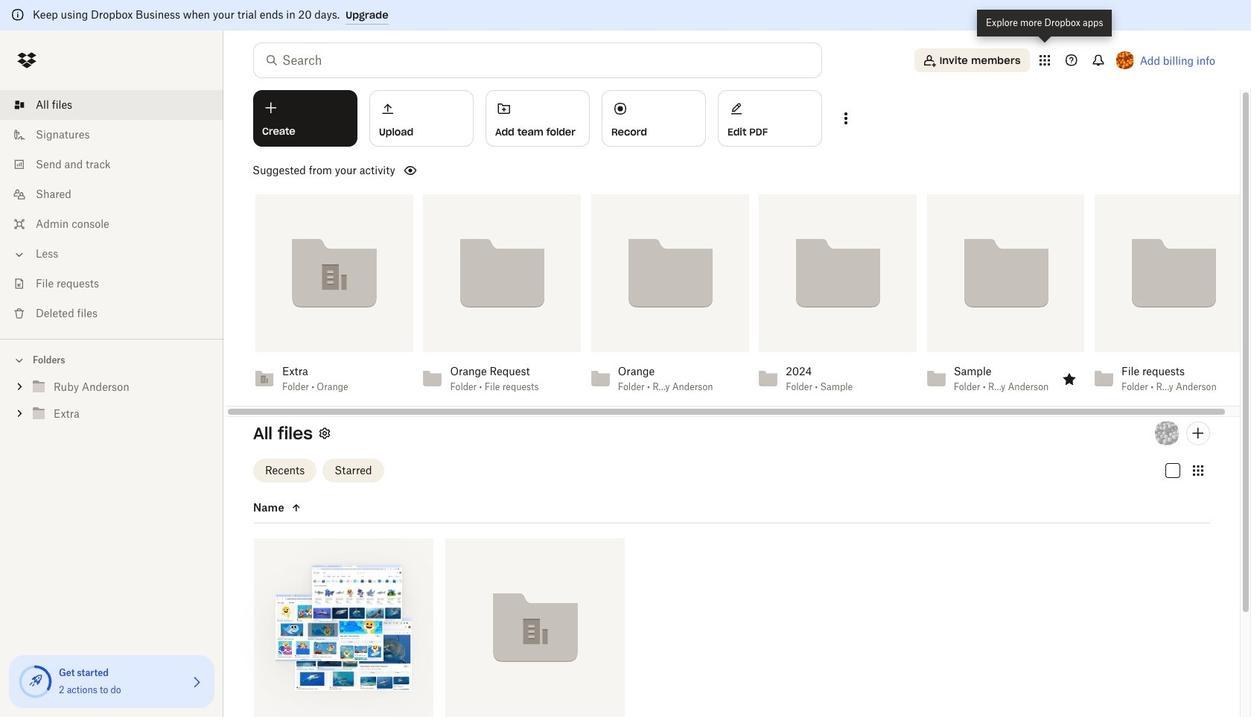 Task type: vqa. For each thing, say whether or not it's contained in the screenshot.
Contrast
no



Task type: describe. For each thing, give the bounding box(es) containing it.
Search in folder "Dropbox" text field
[[282, 51, 791, 69]]

team member folder, ruby anderson row
[[254, 539, 434, 718]]

account menu image
[[1117, 51, 1135, 69]]

dropbox image
[[12, 45, 42, 75]]



Task type: locate. For each thing, give the bounding box(es) containing it.
add team members image
[[1190, 425, 1208, 443]]

list
[[0, 81, 224, 339]]

alert
[[0, 0, 1252, 31]]

group
[[0, 371, 224, 439]]

team shared folder, extra row
[[446, 539, 625, 718]]

ruby anderson image
[[1156, 422, 1180, 445]]

less image
[[12, 247, 27, 262]]

list item
[[0, 90, 224, 120]]

folder settings image
[[316, 425, 334, 443]]



